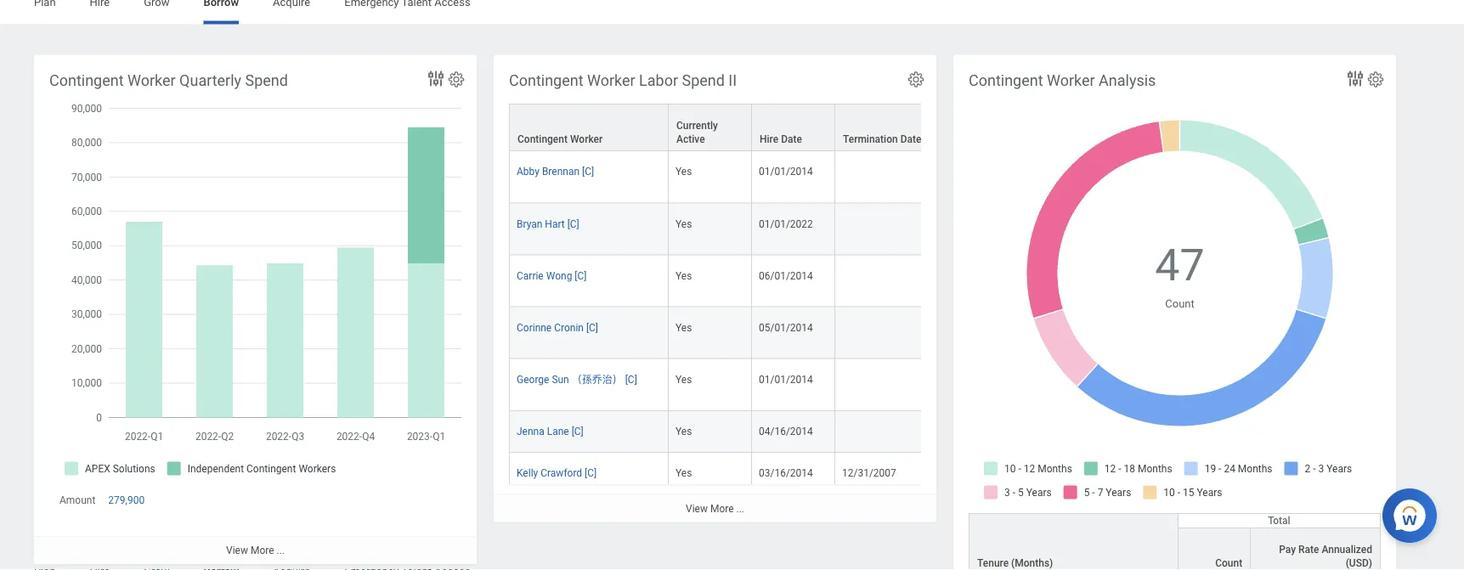 Task type: vqa. For each thing, say whether or not it's contained in the screenshot.
More to the right
yes



Task type: describe. For each thing, give the bounding box(es) containing it.
contingent for contingent worker
[[518, 134, 568, 145]]

crawford
[[541, 467, 582, 479]]

count inside popup button
[[1216, 558, 1243, 570]]

row containing corinne cronin [c]
[[509, 307, 1412, 359]]

contingent worker quarterly spend element
[[34, 55, 477, 565]]

abby brennan [c] link
[[517, 162, 594, 178]]

cell for bryan hart [c]
[[836, 203, 936, 255]]

row containing carrie wong [c]
[[509, 255, 1412, 307]]

hart
[[545, 218, 565, 230]]

contingent worker labor spend ii
[[509, 72, 737, 90]]

[c] for carrie wong [c]
[[575, 270, 587, 282]]

01/01/2014 for abby brennan [c]
[[759, 166, 813, 178]]

contingent for contingent worker analysis
[[969, 72, 1043, 90]]

47
[[1155, 240, 1205, 292]]

pay rate annualized (usd) button
[[1251, 529, 1380, 570]]

spend for labor
[[682, 72, 725, 90]]

03/16/2014
[[759, 467, 813, 479]]

view for labor
[[686, 503, 708, 515]]

row containing currently active
[[509, 104, 1412, 152]]

more for contingent worker labor spend ii
[[711, 503, 734, 515]]

currently
[[677, 120, 718, 132]]

contingent worker analysis element
[[954, 55, 1397, 570]]

configure and view chart data image
[[1346, 69, 1366, 89]]

yes for jenna lane [c]
[[676, 426, 692, 438]]

carrie wong [c]
[[517, 270, 587, 282]]

12/31/2007
[[842, 467, 897, 479]]

configure contingent worker quarterly spend image
[[447, 71, 466, 89]]

configure contingent worker analysis image
[[1367, 71, 1386, 89]]

bryan hart [c]
[[517, 218, 580, 230]]

[c] for corinne cronin [c]
[[586, 322, 598, 334]]

279,900
[[108, 495, 145, 507]]

brennan
[[542, 166, 580, 178]]

termination
[[843, 134, 898, 145]]

total button
[[1179, 514, 1380, 528]]

hire date
[[760, 134, 802, 145]]

view more ... for contingent worker labor spend ii
[[686, 503, 745, 515]]

pay
[[1280, 544, 1296, 556]]

06/01/2014
[[759, 270, 813, 282]]

[c] for abby brennan [c]
[[582, 166, 594, 178]]

04/16/2014
[[759, 426, 813, 438]]

... for contingent worker quarterly spend
[[277, 545, 285, 557]]

pay rate annualized (usd)
[[1280, 544, 1373, 570]]

01/01/2022
[[759, 218, 813, 230]]

ii
[[729, 72, 737, 90]]

spend for quarterly
[[245, 72, 288, 90]]

view more ... for contingent worker quarterly spend
[[226, 545, 285, 557]]

[c] right （孫乔治）
[[625, 374, 637, 386]]

（孫乔治）
[[572, 374, 623, 386]]

worker inside popup button
[[570, 134, 603, 145]]

row containing abby brennan [c]
[[509, 151, 1412, 203]]

count button
[[1179, 529, 1251, 570]]

active
[[677, 134, 705, 145]]

abby
[[517, 166, 540, 178]]

carrie
[[517, 270, 544, 282]]

corinne cronin [c] link
[[517, 318, 598, 334]]

cell for george sun （孫乔治） [c]
[[836, 359, 936, 411]]

analysis
[[1099, 72, 1156, 90]]

kelly
[[517, 467, 538, 479]]

jenna lane [c]
[[517, 426, 584, 438]]

... for contingent worker labor spend ii
[[737, 503, 745, 515]]

[c] for kelly crawford [c]
[[585, 467, 597, 479]]

more for contingent worker quarterly spend
[[251, 545, 274, 557]]

hire date column header
[[752, 104, 836, 152]]

279,900 button
[[108, 494, 147, 508]]



Task type: locate. For each thing, give the bounding box(es) containing it.
cell for jenna lane [c]
[[836, 411, 936, 453]]

spend left ii
[[682, 72, 725, 90]]

yes for abby brennan [c]
[[676, 166, 692, 178]]

bryan hart [c] link
[[517, 214, 580, 230]]

cell for carrie wong [c]
[[836, 255, 936, 307]]

contingent worker
[[518, 134, 603, 145]]

more
[[711, 503, 734, 515], [251, 545, 274, 557]]

rate
[[1299, 544, 1320, 556]]

[c] for bryan hart [c]
[[568, 218, 580, 230]]

01/01/2014 down hire date
[[759, 166, 813, 178]]

bryan
[[517, 218, 543, 230]]

worker for analysis
[[1047, 72, 1095, 90]]

carrie wong [c] link
[[517, 266, 587, 282]]

[c]
[[582, 166, 594, 178], [568, 218, 580, 230], [575, 270, 587, 282], [586, 322, 598, 334], [625, 374, 637, 386], [572, 426, 584, 438], [585, 467, 597, 479]]

yes for kelly crawford [c]
[[676, 467, 692, 479]]

date for termination date
[[901, 134, 922, 145]]

sun
[[552, 374, 569, 386]]

cell for corinne cronin [c]
[[836, 307, 936, 359]]

more inside 'contingent worker labor spend ii' "element"
[[711, 503, 734, 515]]

contingent for contingent worker quarterly spend
[[49, 72, 124, 90]]

tenure (months) button
[[970, 514, 1178, 570]]

corinne
[[517, 322, 552, 334]]

0 horizontal spatial view more ...
[[226, 545, 285, 557]]

2 cell from the top
[[836, 203, 936, 255]]

0 vertical spatial ...
[[737, 503, 745, 515]]

yes for carrie wong [c]
[[676, 270, 692, 282]]

currently active
[[677, 120, 718, 145]]

3 yes from the top
[[676, 270, 692, 282]]

1 vertical spatial ...
[[277, 545, 285, 557]]

worker left quarterly
[[127, 72, 176, 90]]

1 horizontal spatial spend
[[682, 72, 725, 90]]

2 spend from the left
[[682, 72, 725, 90]]

2 date from the left
[[901, 134, 922, 145]]

tab list
[[17, 0, 1448, 25]]

[c] right wong
[[575, 270, 587, 282]]

row containing george sun （孫乔治） [c]
[[509, 359, 1412, 411]]

contingent inside popup button
[[518, 134, 568, 145]]

view for quarterly
[[226, 545, 248, 557]]

yes
[[676, 166, 692, 178], [676, 218, 692, 230], [676, 270, 692, 282], [676, 322, 692, 334], [676, 374, 692, 386], [676, 426, 692, 438], [676, 467, 692, 479]]

jenna lane [c] link
[[517, 422, 584, 438]]

amount
[[60, 495, 96, 507]]

yes for bryan hart [c]
[[676, 218, 692, 230]]

quarterly
[[179, 72, 241, 90]]

view inside contingent worker quarterly spend element
[[226, 545, 248, 557]]

1 date from the left
[[781, 134, 802, 145]]

[c] right brennan
[[582, 166, 594, 178]]

cronin
[[554, 322, 584, 334]]

[c] right cronin
[[586, 322, 598, 334]]

[c] right the hart
[[568, 218, 580, 230]]

currently active column header
[[669, 104, 752, 152]]

tenure
[[978, 558, 1009, 570]]

(months)
[[1012, 558, 1054, 570]]

total
[[1268, 515, 1291, 527]]

worker for quarterly
[[127, 72, 176, 90]]

1 vertical spatial more
[[251, 545, 274, 557]]

0 horizontal spatial count
[[1166, 297, 1195, 310]]

01/01/2014
[[759, 166, 813, 178], [759, 374, 813, 386]]

47 count
[[1155, 240, 1205, 310]]

spend inside "element"
[[682, 72, 725, 90]]

configure and view chart data image
[[426, 69, 446, 89]]

7 yes from the top
[[676, 467, 692, 479]]

abby brennan [c]
[[517, 166, 594, 178]]

1 vertical spatial view
[[226, 545, 248, 557]]

tenure (months)
[[978, 558, 1054, 570]]

contingent worker labor spend ii element
[[494, 55, 1412, 570]]

count
[[1166, 297, 1195, 310], [1216, 558, 1243, 570]]

spend right quarterly
[[245, 72, 288, 90]]

1 vertical spatial view more ... link
[[34, 537, 477, 565]]

worker for labor
[[587, 72, 636, 90]]

count down 47 button
[[1166, 297, 1195, 310]]

date inside column header
[[781, 134, 802, 145]]

date for hire date
[[781, 134, 802, 145]]

contingent worker quarterly spend
[[49, 72, 288, 90]]

row containing jenna lane [c]
[[509, 411, 1412, 453]]

yes for corinne cronin [c]
[[676, 322, 692, 334]]

0 vertical spatial view more ... link
[[494, 495, 937, 523]]

hire
[[760, 134, 779, 145]]

3 cell from the top
[[836, 255, 936, 307]]

count down total popup button at bottom right
[[1216, 558, 1243, 570]]

view inside 'contingent worker labor spend ii' "element"
[[686, 503, 708, 515]]

contingent worker column header
[[509, 104, 669, 152]]

1 yes from the top
[[676, 166, 692, 178]]

5 yes from the top
[[676, 374, 692, 386]]

row containing kelly crawford [c]
[[509, 453, 1412, 495]]

date right hire
[[781, 134, 802, 145]]

view more ... inside 'contingent worker labor spend ii' "element"
[[686, 503, 745, 515]]

view more ...
[[686, 503, 745, 515], [226, 545, 285, 557]]

termination date
[[843, 134, 922, 145]]

currently active button
[[669, 105, 751, 151]]

row containing bryan hart [c]
[[509, 203, 1412, 255]]

1 horizontal spatial ...
[[737, 503, 745, 515]]

kelly crawford [c]
[[517, 467, 597, 479]]

1 horizontal spatial date
[[901, 134, 922, 145]]

view
[[686, 503, 708, 515], [226, 545, 248, 557]]

termination date button
[[836, 105, 935, 151]]

1 01/01/2014 from the top
[[759, 166, 813, 178]]

1 vertical spatial count
[[1216, 558, 1243, 570]]

5 cell from the top
[[836, 359, 936, 411]]

view more ... link
[[494, 495, 937, 523], [34, 537, 477, 565]]

jenna
[[517, 426, 545, 438]]

worker
[[127, 72, 176, 90], [587, 72, 636, 90], [1047, 72, 1095, 90], [570, 134, 603, 145]]

0 horizontal spatial date
[[781, 134, 802, 145]]

1 horizontal spatial more
[[711, 503, 734, 515]]

1 spend from the left
[[245, 72, 288, 90]]

2 yes from the top
[[676, 218, 692, 230]]

annualized
[[1322, 544, 1373, 556]]

1 vertical spatial 01/01/2014
[[759, 374, 813, 386]]

01/01/2014 up 04/16/2014
[[759, 374, 813, 386]]

contingent worker analysis
[[969, 72, 1156, 90]]

wong
[[546, 270, 572, 282]]

contingent
[[49, 72, 124, 90], [509, 72, 584, 90], [969, 72, 1043, 90], [518, 134, 568, 145]]

more inside contingent worker quarterly spend element
[[251, 545, 274, 557]]

0 horizontal spatial more
[[251, 545, 274, 557]]

0 horizontal spatial view
[[226, 545, 248, 557]]

[c] right lane
[[572, 426, 584, 438]]

1 vertical spatial view more ...
[[226, 545, 285, 557]]

... inside contingent worker quarterly spend element
[[277, 545, 285, 557]]

...
[[737, 503, 745, 515], [277, 545, 285, 557]]

0 horizontal spatial view more ... link
[[34, 537, 477, 565]]

worker left 'labor'
[[587, 72, 636, 90]]

date right termination on the top
[[901, 134, 922, 145]]

contingent for contingent worker labor spend ii
[[509, 72, 584, 90]]

1 horizontal spatial count
[[1216, 558, 1243, 570]]

6 cell from the top
[[836, 411, 936, 453]]

4 cell from the top
[[836, 307, 936, 359]]

(usd)
[[1346, 558, 1373, 570]]

george
[[517, 374, 549, 386]]

yes for george sun （孫乔治） [c]
[[676, 374, 692, 386]]

worker left analysis
[[1047, 72, 1095, 90]]

george sun （孫乔治） [c]
[[517, 374, 637, 386]]

george sun （孫乔治） [c] link
[[517, 370, 637, 386]]

1 horizontal spatial view more ... link
[[494, 495, 937, 523]]

lane
[[547, 426, 569, 438]]

view more ... link for contingent worker quarterly spend
[[34, 537, 477, 565]]

47 button
[[1155, 236, 1208, 296]]

0 vertical spatial count
[[1166, 297, 1195, 310]]

0 horizontal spatial spend
[[245, 72, 288, 90]]

hire date button
[[752, 105, 835, 151]]

worker up brennan
[[570, 134, 603, 145]]

view more ... link for contingent worker labor spend ii
[[494, 495, 937, 523]]

4 yes from the top
[[676, 322, 692, 334]]

0 horizontal spatial ...
[[277, 545, 285, 557]]

01/01/2014 for george sun （孫乔治） [c]
[[759, 374, 813, 386]]

labor
[[639, 72, 678, 90]]

contingent worker button
[[510, 105, 668, 151]]

spend
[[245, 72, 288, 90], [682, 72, 725, 90]]

row
[[509, 104, 1412, 152], [509, 151, 1412, 203], [509, 203, 1412, 255], [509, 255, 1412, 307], [509, 307, 1412, 359], [509, 359, 1412, 411], [509, 411, 1412, 453], [509, 453, 1412, 495], [969, 514, 1381, 570], [969, 528, 1381, 570]]

6 yes from the top
[[676, 426, 692, 438]]

cell
[[836, 151, 936, 203], [836, 203, 936, 255], [836, 255, 936, 307], [836, 307, 936, 359], [836, 359, 936, 411], [836, 411, 936, 453]]

0 vertical spatial view
[[686, 503, 708, 515]]

date
[[781, 134, 802, 145], [901, 134, 922, 145]]

[c] right crawford on the left bottom
[[585, 467, 597, 479]]

[c] for jenna lane [c]
[[572, 426, 584, 438]]

row containing total
[[969, 514, 1381, 570]]

cell for abby brennan [c]
[[836, 151, 936, 203]]

1 cell from the top
[[836, 151, 936, 203]]

view more ... inside contingent worker quarterly spend element
[[226, 545, 285, 557]]

... inside 'contingent worker labor spend ii' "element"
[[737, 503, 745, 515]]

1 horizontal spatial view
[[686, 503, 708, 515]]

row containing pay rate annualized (usd)
[[969, 528, 1381, 570]]

1 horizontal spatial view more ...
[[686, 503, 745, 515]]

corinne cronin [c]
[[517, 322, 598, 334]]

configure contingent worker labor spend ii image
[[907, 71, 926, 89]]

2 01/01/2014 from the top
[[759, 374, 813, 386]]

count inside 47 count
[[1166, 297, 1195, 310]]

0 vertical spatial view more ...
[[686, 503, 745, 515]]

0 vertical spatial more
[[711, 503, 734, 515]]

0 vertical spatial 01/01/2014
[[759, 166, 813, 178]]

kelly crawford [c] link
[[517, 464, 597, 479]]

05/01/2014
[[759, 322, 813, 334]]



